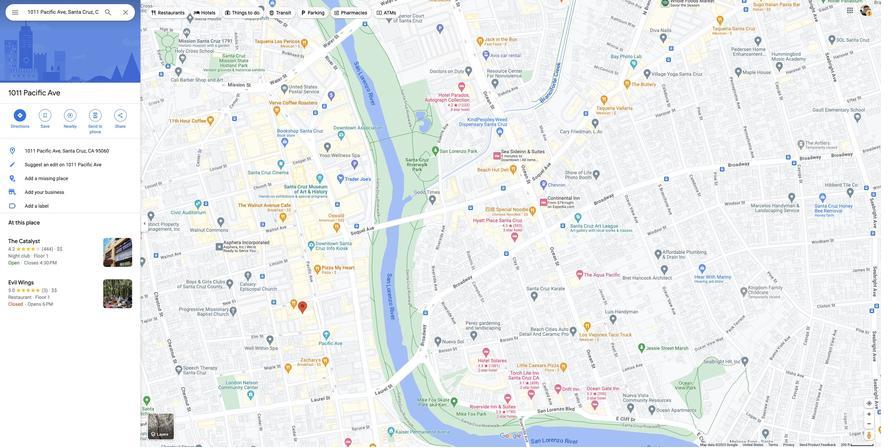 Task type: vqa. For each thing, say whether or not it's contained in the screenshot.


Task type: locate. For each thing, give the bounding box(es) containing it.
0 horizontal spatial place
[[26, 219, 40, 226]]

0 vertical spatial add
[[25, 176, 33, 181]]


[[42, 112, 48, 119]]

show your location image
[[867, 400, 873, 406]]

· left price: moderate image
[[49, 288, 50, 293]]

1 vertical spatial floor
[[35, 294, 46, 300]]

0 vertical spatial ⋅
[[21, 260, 23, 266]]

2 horizontal spatial 1011
[[66, 162, 77, 167]]

1 vertical spatial ave
[[94, 162, 101, 167]]

pacific down the cruz,
[[78, 162, 92, 167]]

united states button
[[743, 443, 764, 447]]

to
[[248, 10, 253, 16], [99, 124, 102, 129]]

0 vertical spatial $$
[[57, 246, 62, 252]]

1 vertical spatial ⋅
[[24, 301, 26, 307]]

(444)
[[42, 246, 53, 252]]

1011 Pacific Ave, Santa Cruz, CA 95060 field
[[6, 4, 135, 21]]

⋅ down restaurant
[[24, 301, 26, 307]]

$$ for wings
[[51, 288, 57, 293]]

1 vertical spatial to
[[99, 124, 102, 129]]

phone
[[90, 129, 101, 134]]

0 vertical spatial to
[[248, 10, 253, 16]]

5.0
[[8, 288, 15, 293]]

none field inside 1011 pacific ave, santa cruz, ca 95060 field
[[28, 8, 98, 16]]

states
[[754, 443, 764, 447]]


[[67, 112, 73, 119]]

0 vertical spatial 1
[[46, 253, 49, 259]]

send inside send to phone
[[88, 124, 98, 129]]

1 vertical spatial 1011
[[25, 148, 36, 154]]

terms
[[769, 443, 779, 447]]

add a missing place button
[[0, 172, 141, 185]]

1 vertical spatial a
[[35, 203, 37, 209]]

place right "this"
[[26, 219, 40, 226]]

0 horizontal spatial send
[[88, 124, 98, 129]]

0 vertical spatial 1011
[[8, 88, 22, 98]]

ca
[[88, 148, 94, 154]]

pacific up 
[[23, 88, 46, 98]]

floor
[[34, 253, 45, 259], [35, 294, 46, 300]]

1011
[[8, 88, 22, 98], [25, 148, 36, 154], [66, 162, 77, 167]]

footer inside the google maps element
[[701, 443, 841, 447]]

footer
[[701, 443, 841, 447]]

1 horizontal spatial 1011
[[25, 148, 36, 154]]

1 add from the top
[[25, 176, 33, 181]]

map
[[701, 443, 707, 447]]

pacific inside the 1011 pacific ave, santa cruz, ca 95060 button
[[37, 148, 51, 154]]

0 vertical spatial ave
[[48, 88, 60, 98]]

place down on
[[56, 176, 68, 181]]

1 up 6 pm on the bottom left of page
[[47, 294, 50, 300]]

2 vertical spatial add
[[25, 203, 33, 209]]

0 horizontal spatial ⋅
[[21, 260, 23, 266]]

1011 pacific ave
[[8, 88, 60, 98]]

1 horizontal spatial to
[[248, 10, 253, 16]]

0 vertical spatial · $$
[[54, 246, 62, 252]]

a left the missing
[[35, 176, 37, 181]]

send up 'phone'
[[88, 124, 98, 129]]

⋅ down club
[[21, 260, 23, 266]]

pharmacies
[[341, 10, 367, 16]]

$$ right (444)
[[57, 246, 62, 252]]

2 a from the top
[[35, 203, 37, 209]]

directions
[[11, 124, 29, 129]]

1011 up the suggest
[[25, 148, 36, 154]]

$$ right (3)
[[51, 288, 57, 293]]

pacific
[[23, 88, 46, 98], [37, 148, 51, 154], [78, 162, 92, 167]]

place inside button
[[56, 176, 68, 181]]

 button
[[6, 4, 25, 22]]

to left do at the left
[[248, 10, 253, 16]]

2 vertical spatial pacific
[[78, 162, 92, 167]]

floor up the closes at the bottom left of page
[[34, 253, 45, 259]]

95060
[[96, 148, 109, 154]]

place
[[56, 176, 68, 181], [26, 219, 40, 226]]

add for add your business
[[25, 189, 33, 195]]

(3)
[[42, 288, 48, 293]]

1 a from the top
[[35, 176, 37, 181]]

· $$ for wings
[[49, 288, 57, 293]]

send left product
[[800, 443, 808, 447]]


[[117, 112, 123, 119]]


[[225, 9, 231, 16]]

1 horizontal spatial ave
[[94, 162, 101, 167]]

to inside send to phone
[[99, 124, 102, 129]]

5.0 stars 3 reviews image
[[8, 287, 48, 294]]

ave
[[48, 88, 60, 98], [94, 162, 101, 167]]


[[150, 9, 157, 16]]

send for send to phone
[[88, 124, 98, 129]]

3 add from the top
[[25, 203, 33, 209]]

nearby
[[64, 124, 77, 129]]

add left label
[[25, 203, 33, 209]]

ave down 95060
[[94, 162, 101, 167]]

floor inside restaurant · floor 1 closed ⋅ opens 6 pm
[[35, 294, 46, 300]]

1011 up ""
[[8, 88, 22, 98]]

· inside restaurant · floor 1 closed ⋅ opens 6 pm
[[33, 294, 34, 300]]

layers
[[157, 432, 168, 437]]

catalyst
[[19, 238, 40, 245]]

· $$ right (3)
[[49, 288, 57, 293]]

2 vertical spatial 1011
[[66, 162, 77, 167]]

terms button
[[769, 443, 779, 447]]

0 vertical spatial pacific
[[23, 88, 46, 98]]

1 vertical spatial add
[[25, 189, 33, 195]]

open
[[8, 260, 20, 266]]

6 pm
[[43, 301, 53, 307]]

things
[[232, 10, 247, 16]]

1 vertical spatial 1
[[47, 294, 50, 300]]

$$ for catalyst
[[57, 246, 62, 252]]

200 ft
[[841, 443, 850, 447]]

 pharmacies
[[334, 9, 367, 16]]

None field
[[28, 8, 98, 16]]


[[376, 9, 383, 16]]

add left your
[[25, 189, 33, 195]]

pacific left "ave,"
[[37, 148, 51, 154]]

0 vertical spatial place
[[56, 176, 68, 181]]

share
[[115, 124, 126, 129]]

$$
[[57, 246, 62, 252], [51, 288, 57, 293]]

add
[[25, 176, 33, 181], [25, 189, 33, 195], [25, 203, 33, 209]]

1 vertical spatial send
[[800, 443, 808, 447]]

 hotels
[[194, 9, 216, 16]]

· right club
[[31, 253, 33, 259]]

1 horizontal spatial send
[[800, 443, 808, 447]]

to up 'phone'
[[99, 124, 102, 129]]

send inside button
[[800, 443, 808, 447]]

1 vertical spatial $$
[[51, 288, 57, 293]]

1011 for 1011 pacific ave
[[8, 88, 22, 98]]

1 vertical spatial pacific
[[37, 148, 51, 154]]

2 add from the top
[[25, 189, 33, 195]]

0 horizontal spatial 1011
[[8, 88, 22, 98]]

a for label
[[35, 203, 37, 209]]

1011 right on
[[66, 162, 77, 167]]

©2023
[[716, 443, 726, 447]]

footer containing map data ©2023 google
[[701, 443, 841, 447]]

· up opens
[[33, 294, 34, 300]]

add down the suggest
[[25, 176, 33, 181]]


[[300, 9, 307, 16]]

1011 inside button
[[25, 148, 36, 154]]

collapse side panel image
[[141, 220, 148, 227]]

1 horizontal spatial place
[[56, 176, 68, 181]]

· $$ for catalyst
[[54, 246, 62, 252]]

on
[[59, 162, 65, 167]]

1 vertical spatial · $$
[[49, 288, 57, 293]]

feedback
[[821, 443, 836, 447]]


[[92, 112, 98, 119]]

label
[[38, 203, 49, 209]]

0 vertical spatial a
[[35, 176, 37, 181]]

a left label
[[35, 203, 37, 209]]


[[194, 9, 200, 16]]

atms
[[384, 10, 396, 16]]

add for add a label
[[25, 203, 33, 209]]

0 vertical spatial floor
[[34, 253, 45, 259]]

0 vertical spatial send
[[88, 124, 98, 129]]

floor down (3)
[[35, 294, 46, 300]]

actions for 1011 pacific ave region
[[0, 104, 141, 138]]

send
[[88, 124, 98, 129], [800, 443, 808, 447]]

1011 pacific ave, santa cruz, ca 95060
[[25, 148, 109, 154]]

0 horizontal spatial to
[[99, 124, 102, 129]]

1 down (444)
[[46, 253, 49, 259]]

edit
[[50, 162, 58, 167]]

ave up 
[[48, 88, 60, 98]]

· $$ right (444)
[[54, 246, 62, 252]]

restaurant · floor 1 closed ⋅ opens 6 pm
[[8, 294, 53, 307]]

1 horizontal spatial ⋅
[[24, 301, 26, 307]]

night club · floor 1 open ⋅ closes 4:30 pm
[[8, 253, 57, 266]]



Task type: describe. For each thing, give the bounding box(es) containing it.
ft
[[848, 443, 850, 447]]

ave inside button
[[94, 162, 101, 167]]

send for send product feedback
[[800, 443, 808, 447]]


[[17, 112, 23, 119]]

google
[[727, 443, 738, 447]]

cruz,
[[76, 148, 87, 154]]

restaurants
[[158, 10, 185, 16]]

add your business link
[[0, 185, 141, 199]]

suggest an edit on 1011 pacific ave
[[25, 162, 101, 167]]

 restaurants
[[150, 9, 185, 16]]

price: moderate image
[[51, 288, 57, 293]]

add a label
[[25, 203, 49, 209]]

transit
[[276, 10, 291, 16]]

price: moderate image
[[57, 246, 62, 252]]

4:30 pm
[[40, 260, 57, 266]]

night
[[8, 253, 20, 259]]

at this place
[[8, 219, 40, 226]]

1 inside restaurant · floor 1 closed ⋅ opens 6 pm
[[47, 294, 50, 300]]

add your business
[[25, 189, 64, 195]]

parking
[[308, 10, 325, 16]]

the catalyst
[[8, 238, 40, 245]]

evil
[[8, 279, 17, 286]]

4.2 stars 444 reviews image
[[8, 246, 53, 252]]

add for add a missing place
[[25, 176, 33, 181]]

this
[[15, 219, 25, 226]]

ave,
[[53, 148, 61, 154]]

google maps element
[[0, 0, 882, 447]]

pacific for ave,
[[37, 148, 51, 154]]

200
[[841, 443, 847, 447]]

zoom out image
[[867, 421, 872, 426]]

the
[[8, 238, 18, 245]]

privacy
[[784, 443, 795, 447]]

· left price: moderate icon
[[54, 246, 56, 252]]

privacy button
[[784, 443, 795, 447]]

opens
[[28, 301, 41, 307]]

evil wings
[[8, 279, 34, 286]]

⋅ inside night club · floor 1 open ⋅ closes 4:30 pm
[[21, 260, 23, 266]]

 atms
[[376, 9, 396, 16]]

add a label button
[[0, 199, 141, 213]]

0 horizontal spatial ave
[[48, 88, 60, 98]]

save
[[41, 124, 50, 129]]

to inside  things to do
[[248, 10, 253, 16]]


[[334, 9, 340, 16]]


[[269, 9, 275, 16]]

⋅ inside restaurant · floor 1 closed ⋅ opens 6 pm
[[24, 301, 26, 307]]

club
[[21, 253, 30, 259]]

map data ©2023 google
[[701, 443, 738, 447]]

200 ft button
[[841, 443, 874, 447]]

send to phone
[[88, 124, 102, 134]]

1011 for 1011 pacific ave, santa cruz, ca 95060
[[25, 148, 36, 154]]

wings
[[18, 279, 34, 286]]

united states
[[743, 443, 764, 447]]

data
[[708, 443, 715, 447]]

1011 pacific ave main content
[[0, 0, 141, 447]]

hotels
[[201, 10, 216, 16]]

product
[[809, 443, 821, 447]]

1 inside night club · floor 1 open ⋅ closes 4:30 pm
[[46, 253, 49, 259]]

pacific for ave
[[23, 88, 46, 98]]

1011 pacific ave, santa cruz, ca 95060 button
[[0, 144, 141, 158]]

 transit
[[269, 9, 291, 16]]

santa
[[63, 148, 75, 154]]

closed
[[8, 301, 23, 307]]

business
[[45, 189, 64, 195]]

pacific inside suggest an edit on 1011 pacific ave button
[[78, 162, 92, 167]]

send product feedback
[[800, 443, 836, 447]]

united
[[743, 443, 753, 447]]

at
[[8, 219, 14, 226]]

 parking
[[300, 9, 325, 16]]

missing
[[38, 176, 55, 181]]

1 vertical spatial place
[[26, 219, 40, 226]]


[[11, 8, 19, 17]]

1011 inside button
[[66, 162, 77, 167]]

· inside night club · floor 1 open ⋅ closes 4:30 pm
[[31, 253, 33, 259]]

send product feedback button
[[800, 443, 836, 447]]

restaurant
[[8, 294, 32, 300]]

suggest
[[25, 162, 42, 167]]

 search field
[[6, 4, 135, 22]]

zoom in image
[[867, 412, 872, 417]]

a for missing
[[35, 176, 37, 181]]

floor inside night club · floor 1 open ⋅ closes 4:30 pm
[[34, 253, 45, 259]]

your
[[35, 189, 44, 195]]

add a missing place
[[25, 176, 68, 181]]

4.2
[[8, 246, 15, 252]]

suggest an edit on 1011 pacific ave button
[[0, 158, 141, 172]]

an
[[44, 162, 49, 167]]

 things to do
[[225, 9, 260, 16]]

closes
[[24, 260, 39, 266]]

show street view coverage image
[[865, 430, 875, 440]]



